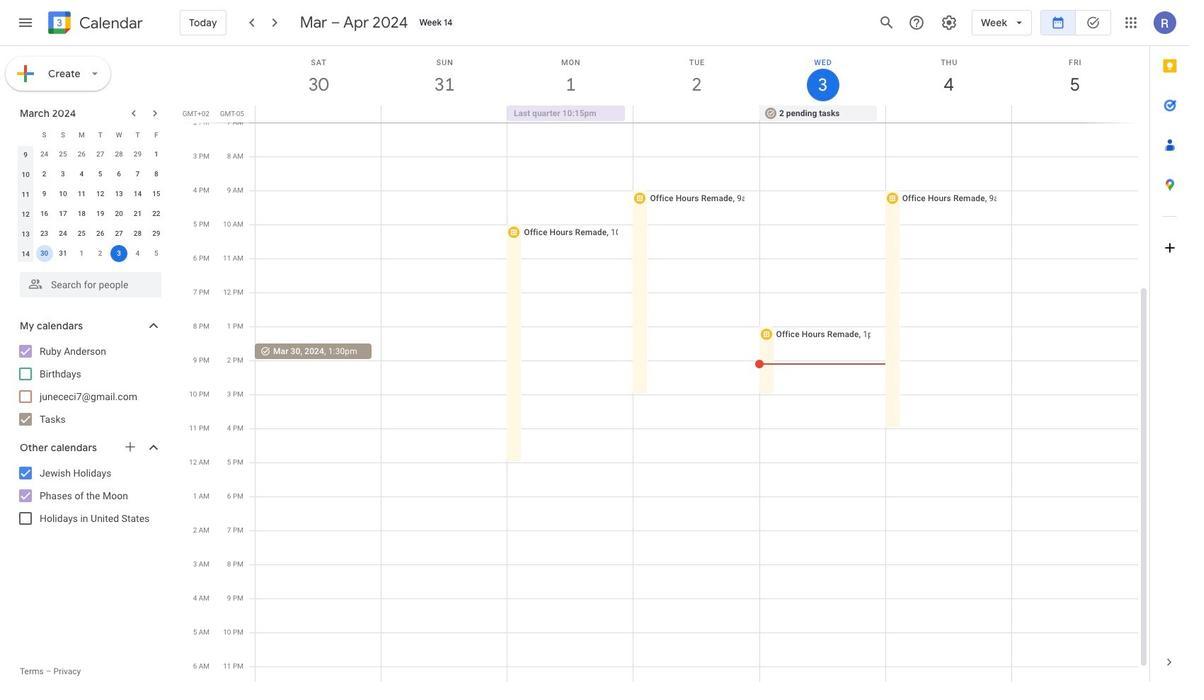 Task type: locate. For each thing, give the bounding box(es) containing it.
12 element
[[92, 186, 109, 203]]

25 element
[[73, 225, 90, 242]]

row group inside march 2024 grid
[[16, 144, 166, 263]]

main drawer image
[[17, 14, 34, 31]]

28 element
[[129, 225, 146, 242]]

None search field
[[0, 266, 176, 297]]

settings menu image
[[941, 14, 958, 31]]

9 element
[[36, 186, 53, 203]]

7 element
[[129, 166, 146, 183]]

18 element
[[73, 205, 90, 222]]

tab list
[[1151, 46, 1190, 642]]

row group
[[16, 144, 166, 263]]

29 element
[[148, 225, 165, 242]]

20 element
[[111, 205, 128, 222]]

26 element
[[92, 225, 109, 242]]

row
[[249, 106, 1150, 123], [16, 125, 166, 144], [16, 144, 166, 164], [16, 164, 166, 184], [16, 184, 166, 204], [16, 204, 166, 224], [16, 224, 166, 244], [16, 244, 166, 263]]

3 element
[[54, 166, 71, 183]]

column header inside march 2024 grid
[[16, 125, 35, 144]]

22 element
[[148, 205, 165, 222]]

february 29 element
[[129, 146, 146, 163]]

column header
[[16, 125, 35, 144]]

heading
[[76, 15, 143, 32]]

cell
[[256, 106, 382, 123], [382, 106, 508, 123], [634, 106, 760, 123], [886, 106, 1012, 123], [1012, 106, 1138, 123], [35, 244, 54, 263], [110, 244, 128, 263]]

11 element
[[73, 186, 90, 203]]

4 element
[[73, 166, 90, 183]]

april 2 element
[[92, 245, 109, 262]]

31 element
[[54, 245, 71, 262]]

15 element
[[148, 186, 165, 203]]

my calendars list
[[3, 340, 176, 431]]

heading inside calendar element
[[76, 15, 143, 32]]

grid
[[181, 46, 1150, 682]]

5 element
[[92, 166, 109, 183]]

1 element
[[148, 146, 165, 163]]

16 element
[[36, 205, 53, 222]]



Task type: vqa. For each thing, say whether or not it's contained in the screenshot.
Add title text field
no



Task type: describe. For each thing, give the bounding box(es) containing it.
8 element
[[148, 166, 165, 183]]

6 element
[[111, 166, 128, 183]]

30 element
[[36, 245, 53, 262]]

february 25 element
[[54, 146, 71, 163]]

19 element
[[92, 205, 109, 222]]

Search for people text field
[[28, 272, 153, 297]]

24 element
[[54, 225, 71, 242]]

calendar element
[[45, 8, 143, 40]]

april 1 element
[[73, 245, 90, 262]]

february 27 element
[[92, 146, 109, 163]]

14 element
[[129, 186, 146, 203]]

23 element
[[36, 225, 53, 242]]

2 element
[[36, 166, 53, 183]]

april 5 element
[[148, 245, 165, 262]]

march 2024 grid
[[13, 125, 166, 263]]

february 24 element
[[36, 146, 53, 163]]

april 3, today element
[[111, 245, 128, 262]]

17 element
[[54, 205, 71, 222]]

february 28 element
[[111, 146, 128, 163]]

february 26 element
[[73, 146, 90, 163]]

21 element
[[129, 205, 146, 222]]

27 element
[[111, 225, 128, 242]]

other calendars list
[[3, 462, 176, 530]]

add other calendars image
[[123, 440, 137, 454]]

13 element
[[111, 186, 128, 203]]

april 4 element
[[129, 245, 146, 262]]

10 element
[[54, 186, 71, 203]]



